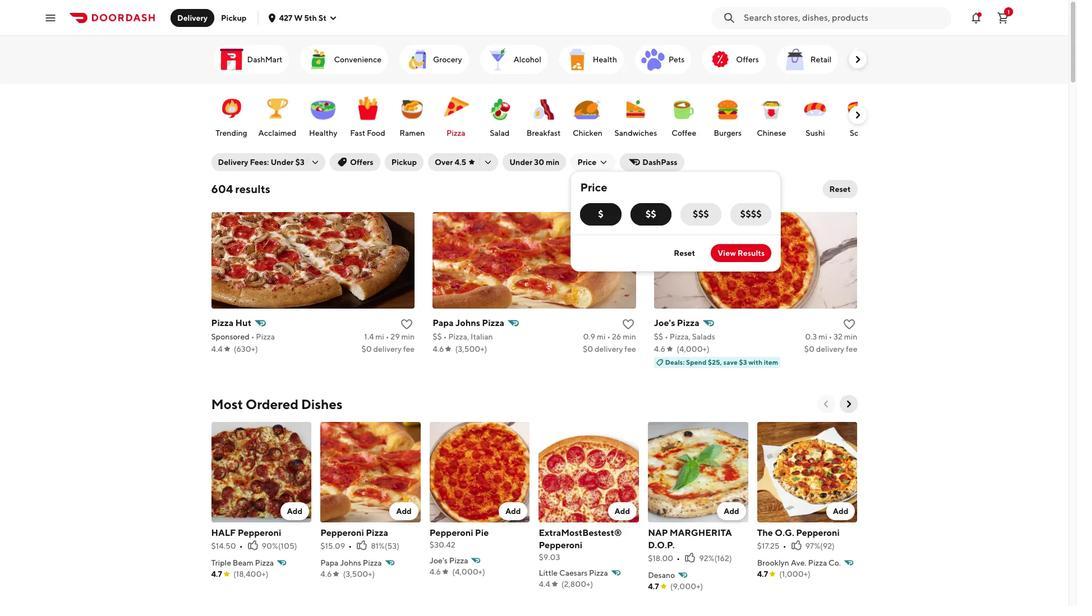 Task type: describe. For each thing, give the bounding box(es) containing it.
$18.00
[[648, 554, 674, 563]]

view results
[[718, 249, 765, 258]]

$30.42
[[430, 540, 456, 549]]

convenience link
[[301, 45, 388, 74]]

• for $$ • pizza, italian
[[444, 332, 447, 341]]

1 vertical spatial pickup button
[[385, 153, 424, 171]]

1 vertical spatial reset
[[674, 249, 696, 258]]

1 vertical spatial reset button
[[668, 244, 702, 262]]

$$ for $$
[[646, 209, 657, 219]]

• left 26 at the bottom right of page
[[608, 332, 611, 341]]

4.5
[[455, 158, 467, 167]]

pizza up (630+)
[[256, 332, 275, 341]]

mi for pizza hut
[[376, 332, 384, 341]]

• for $17.25 •
[[783, 542, 787, 551]]

sponsored
[[211, 332, 250, 341]]

add for half pepperoni
[[287, 507, 303, 516]]

427
[[279, 13, 293, 22]]

delivery for joe's pizza
[[817, 345, 845, 354]]

0 vertical spatial $3
[[296, 158, 305, 167]]

pizza up 81%(53)
[[366, 527, 388, 538]]

grocery link
[[400, 45, 469, 74]]

with
[[749, 358, 763, 367]]

fast
[[350, 129, 365, 138]]

offers image
[[708, 46, 734, 73]]

$ button
[[581, 203, 622, 226]]

pizza, for johns
[[449, 332, 469, 341]]

papa johns pizza for 0.9 mi • 26 min
[[433, 318, 505, 328]]

4.7 for nap margherita d.o.p.
[[648, 582, 659, 591]]

next button of carousel image
[[852, 109, 864, 121]]

4.7 for half pepperoni
[[211, 570, 222, 579]]

hut
[[236, 318, 252, 328]]

health link
[[560, 45, 624, 74]]

(2,800+)
[[562, 580, 593, 589]]

under inside under 30 min button
[[510, 158, 533, 167]]

click to add this store to your saved list image for papa johns pizza
[[622, 318, 635, 331]]

co.
[[829, 558, 842, 567]]

0 horizontal spatial (4,000+)
[[453, 567, 485, 576]]

st
[[319, 13, 327, 22]]

alcohol image
[[485, 46, 512, 73]]

deals:
[[666, 358, 685, 367]]

over 4.5
[[435, 158, 467, 167]]

ramen
[[400, 129, 425, 138]]

previous button of carousel image
[[821, 399, 832, 410]]

0.3
[[806, 332, 818, 341]]

4.6 down '$$ • pizza, italian'
[[433, 345, 444, 354]]

healthy
[[309, 129, 338, 138]]

trending
[[216, 129, 247, 138]]

4.6 down $30.42
[[430, 567, 441, 576]]

$17.25
[[758, 542, 780, 551]]

brooklyn ave. pizza co.
[[758, 558, 842, 567]]

triple
[[211, 558, 231, 567]]

1 horizontal spatial offers
[[737, 55, 759, 64]]

(18,400+)
[[234, 570, 269, 579]]

add for nap margherita d.o.p.
[[724, 507, 740, 516]]

(1,000+)
[[780, 570, 811, 579]]

$25,
[[708, 358, 723, 367]]

breakfast
[[527, 129, 561, 138]]

pizza, for pizza
[[670, 332, 691, 341]]

0 vertical spatial reset
[[830, 185, 851, 194]]

price inside button
[[578, 158, 597, 167]]

• left the 29
[[386, 332, 389, 341]]

pets link
[[635, 45, 692, 74]]

retail link
[[777, 45, 839, 74]]

92%(162)
[[700, 554, 732, 563]]

32
[[834, 332, 843, 341]]

retail image
[[782, 46, 809, 73]]

pets
[[669, 55, 685, 64]]

little
[[539, 568, 558, 577]]

81%(53)
[[371, 542, 400, 551]]

offers link
[[703, 45, 766, 74]]

results
[[235, 182, 271, 195]]

food
[[367, 129, 386, 138]]

delivery for pizza hut
[[374, 345, 402, 354]]

most
[[211, 396, 243, 412]]

trending link
[[212, 89, 251, 141]]

chinese
[[757, 129, 787, 138]]

min inside button
[[546, 158, 560, 167]]

save
[[724, 358, 738, 367]]

delivery fees: under $3
[[218, 158, 305, 167]]

offers inside button
[[350, 158, 374, 167]]

delivery button
[[171, 9, 214, 27]]

pickup for the topmost "pickup" button
[[221, 13, 247, 22]]

pepperoni up $15.09 •
[[321, 527, 364, 538]]

joe's pizza for (4,000+)
[[430, 556, 468, 565]]

add for pepperoni pie
[[506, 507, 521, 516]]

alcohol link
[[480, 45, 548, 74]]

extramostbestest®
[[539, 527, 622, 538]]

price button
[[571, 153, 616, 171]]

427 w 5th st button
[[268, 13, 338, 22]]

5th
[[304, 13, 317, 22]]

deals: spend $25, save $3 with item
[[666, 358, 779, 367]]

1 horizontal spatial reset button
[[823, 180, 858, 198]]

1.4 mi • 29 min
[[364, 332, 415, 341]]

sushi
[[806, 129, 825, 138]]

min for pizza hut
[[402, 332, 415, 341]]

grocery
[[433, 55, 462, 64]]

$15.09 •
[[321, 542, 352, 551]]

extramostbestest® pepperoni $9.03
[[539, 527, 622, 562]]

pizza up (2,800+)
[[589, 568, 608, 577]]

the o.g. pepperoni
[[758, 527, 840, 538]]

2 add from the left
[[396, 507, 412, 516]]

joe's pizza for 0.3 mi • 32 min
[[654, 318, 700, 328]]

$​0 for pizza hut
[[362, 345, 372, 354]]

over 4.5 button
[[428, 153, 499, 171]]

pizza up (18,400+)
[[255, 558, 274, 567]]

d.o.p.
[[648, 540, 675, 551]]

dashpass
[[643, 158, 678, 167]]

1 vertical spatial $3
[[740, 358, 748, 367]]

half
[[211, 527, 236, 538]]

0 horizontal spatial (3,500+)
[[343, 570, 375, 579]]

0.3 mi • 32 min
[[806, 332, 858, 341]]

papa johns pizza for (3,500+)
[[321, 558, 382, 567]]

dashpass button
[[620, 153, 685, 171]]

ave.
[[791, 558, 807, 567]]

$18.00 •
[[648, 554, 680, 563]]

pepperoni inside extramostbestest® pepperoni $9.03
[[539, 540, 583, 551]]

delivery for delivery fees: under $3
[[218, 158, 248, 167]]

convenience
[[334, 55, 382, 64]]

johns for (3,500+)
[[340, 558, 362, 567]]

joe's for (4,000+)
[[430, 556, 448, 565]]

fee for joe's pizza
[[847, 345, 858, 354]]

• for $15.09 •
[[349, 542, 352, 551]]

health
[[593, 55, 617, 64]]

pizza down 97%(92)
[[809, 558, 828, 567]]

1 vertical spatial price
[[581, 181, 608, 194]]

fees:
[[250, 158, 269, 167]]

chicken
[[573, 129, 603, 138]]

$$$
[[693, 209, 710, 219]]

soup
[[850, 129, 869, 138]]

4.7 for the o.g. pepperoni
[[758, 570, 769, 579]]

pizza hut
[[211, 318, 252, 328]]



Task type: vqa. For each thing, say whether or not it's contained in the screenshot.
rightmost delivery
yes



Task type: locate. For each thing, give the bounding box(es) containing it.
dashmart link
[[214, 45, 289, 74]]

1 horizontal spatial joe's
[[654, 318, 676, 328]]

half pepperoni
[[211, 527, 282, 538]]

Store search: begin typing to search for stores available on DoorDash text field
[[744, 12, 945, 24]]

4.4 down sponsored
[[211, 345, 223, 354]]

0 vertical spatial pickup
[[221, 13, 247, 22]]

dashmart
[[247, 55, 283, 64]]

0 horizontal spatial mi
[[376, 332, 384, 341]]

2 $​0 delivery fee from the left
[[583, 345, 636, 354]]

w
[[294, 13, 303, 22]]

click to add this store to your saved list image up 0.9 mi • 26 min
[[622, 318, 635, 331]]

4.4 for (630+)
[[211, 345, 223, 354]]

mi for joe's pizza
[[819, 332, 828, 341]]

pizza up $$ • pizza, salads
[[677, 318, 700, 328]]

results
[[738, 249, 765, 258]]

pepperoni up 97%(92)
[[797, 527, 840, 538]]

triple beam pizza
[[211, 558, 274, 567]]

(630+)
[[234, 345, 258, 354]]

1 horizontal spatial joe's pizza
[[654, 318, 700, 328]]

2 horizontal spatial mi
[[819, 332, 828, 341]]

$​0 delivery fee down 1.4 mi • 29 min at the bottom left of the page
[[362, 345, 415, 354]]

price down chicken
[[578, 158, 597, 167]]

$$
[[646, 209, 657, 219], [433, 332, 442, 341], [654, 332, 664, 341]]

0 horizontal spatial pickup
[[221, 13, 247, 22]]

2 horizontal spatial 4.7
[[758, 570, 769, 579]]

joe's up $$ • pizza, salads
[[654, 318, 676, 328]]

0 vertical spatial delivery
[[177, 13, 208, 22]]

catering image
[[855, 46, 881, 73]]

joe's for 0.3 mi • 32 min
[[654, 318, 676, 328]]

1 horizontal spatial $​0 delivery fee
[[583, 345, 636, 354]]

4.4 down little
[[539, 580, 551, 589]]

0 horizontal spatial johns
[[340, 558, 362, 567]]

$$ for $$ • pizza, salads
[[654, 332, 664, 341]]

0 horizontal spatial papa johns pizza
[[321, 558, 382, 567]]

fee down 0.3 mi • 32 min
[[847, 345, 858, 354]]

1 horizontal spatial 4.7
[[648, 582, 659, 591]]

$3 down acclaimed
[[296, 158, 305, 167]]

pie
[[475, 527, 489, 538]]

29
[[391, 332, 400, 341]]

(9,000+)
[[671, 582, 704, 591]]

0 horizontal spatial delivery
[[374, 345, 402, 354]]

mi right 0.3
[[819, 332, 828, 341]]

under 30 min button
[[503, 153, 567, 171]]

• down pepperoni pizza
[[349, 542, 352, 551]]

$14.50 •
[[211, 542, 243, 551]]

• for sponsored • pizza
[[251, 332, 255, 341]]

1 horizontal spatial pickup button
[[385, 153, 424, 171]]

5 add from the left
[[724, 507, 740, 516]]

min
[[546, 158, 560, 167], [402, 332, 415, 341], [623, 332, 636, 341], [845, 332, 858, 341]]

(3,500+) down $15.09 •
[[343, 570, 375, 579]]

4.7 down brooklyn
[[758, 570, 769, 579]]

1 vertical spatial next button of carousel image
[[843, 399, 855, 410]]

$​0 delivery fee for papa johns pizza
[[583, 345, 636, 354]]

$$ • pizza, salads
[[654, 332, 716, 341]]

click to add this store to your saved list image up 1.4 mi • 29 min at the bottom left of the page
[[400, 318, 414, 331]]

3 mi from the left
[[819, 332, 828, 341]]

offers right offers image
[[737, 55, 759, 64]]

1 horizontal spatial $​0
[[583, 345, 593, 354]]

1.4
[[364, 332, 374, 341]]

0 horizontal spatial papa
[[321, 558, 339, 567]]

pizza, left 'italian'
[[449, 332, 469, 341]]

add for the o.g. pepperoni
[[834, 507, 849, 516]]

2 horizontal spatial fee
[[847, 345, 858, 354]]

next button of carousel image right previous button of carousel image
[[843, 399, 855, 410]]

4.6 up deals:
[[654, 345, 666, 354]]

$14.50
[[211, 542, 236, 551]]

4.4
[[211, 345, 223, 354], [539, 580, 551, 589]]

o.g.
[[775, 527, 795, 538]]

0 horizontal spatial fee
[[403, 345, 415, 354]]

1 horizontal spatial delivery
[[595, 345, 623, 354]]

2 delivery from the left
[[595, 345, 623, 354]]

1 add from the left
[[287, 507, 303, 516]]

1 $​0 delivery fee from the left
[[362, 345, 415, 354]]

$​0 for joe's pizza
[[805, 345, 815, 354]]

delivery down 0.3 mi • 32 min
[[817, 345, 845, 354]]

papa up '$$ • pizza, italian'
[[433, 318, 454, 328]]

$​0 delivery fee for pizza hut
[[362, 345, 415, 354]]

fast food
[[350, 129, 386, 138]]

ordered
[[246, 396, 299, 412]]

caesars
[[560, 568, 588, 577]]

0 vertical spatial price
[[578, 158, 597, 167]]

min for papa johns pizza
[[623, 332, 636, 341]]

1 vertical spatial papa
[[321, 558, 339, 567]]

$​0 delivery fee for joe's pizza
[[805, 345, 858, 354]]

click to add this store to your saved list image
[[400, 318, 414, 331], [622, 318, 635, 331]]

1 horizontal spatial pizza,
[[670, 332, 691, 341]]

1 vertical spatial joe's pizza
[[430, 556, 468, 565]]

0 horizontal spatial 4.7
[[211, 570, 222, 579]]

1 horizontal spatial click to add this store to your saved list image
[[622, 318, 635, 331]]

0 horizontal spatial $​0
[[362, 345, 372, 354]]

over
[[435, 158, 453, 167]]

sandwiches
[[615, 129, 658, 138]]

view
[[718, 249, 736, 258]]

pepperoni up "90%(105)"
[[238, 527, 282, 538]]

0 horizontal spatial click to add this store to your saved list image
[[400, 318, 414, 331]]

papa down $15.09
[[321, 558, 339, 567]]

pepperoni
[[238, 527, 282, 538], [321, 527, 364, 538], [430, 527, 474, 538], [797, 527, 840, 538], [539, 540, 583, 551]]

joe's pizza down $30.42
[[430, 556, 468, 565]]

2 under from the left
[[510, 158, 533, 167]]

1 vertical spatial pickup
[[392, 158, 417, 167]]

$9.03
[[539, 553, 560, 562]]

• down o.g. at the right bottom
[[783, 542, 787, 551]]

pickup button down ramen
[[385, 153, 424, 171]]

next button of carousel image
[[852, 54, 864, 65], [843, 399, 855, 410]]

under 30 min
[[510, 158, 560, 167]]

coffee
[[672, 129, 697, 138]]

4.7 down desano
[[648, 582, 659, 591]]

• up deals:
[[665, 332, 669, 341]]

$​0 down 0.3
[[805, 345, 815, 354]]

1 horizontal spatial $3
[[740, 358, 748, 367]]

click to add this store to your saved list image for pizza hut
[[400, 318, 414, 331]]

pizza,
[[449, 332, 469, 341], [670, 332, 691, 341]]

2 $​0 from the left
[[583, 345, 593, 354]]

• down the half pepperoni
[[240, 542, 243, 551]]

pickup for bottom "pickup" button
[[392, 158, 417, 167]]

4.6 down $15.09
[[321, 570, 332, 579]]

item
[[764, 358, 779, 367]]

min right 30
[[546, 158, 560, 167]]

convenience image
[[305, 46, 332, 73]]

pickup button up the "dashmart" image
[[214, 9, 253, 27]]

$​0 for papa johns pizza
[[583, 345, 593, 354]]

2 horizontal spatial delivery
[[817, 345, 845, 354]]

1 vertical spatial 4.4
[[539, 580, 551, 589]]

fee down 0.9 mi • 26 min
[[625, 345, 636, 354]]

delivery for papa johns pizza
[[595, 345, 623, 354]]

$$ right '$' button on the right of page
[[646, 209, 657, 219]]

0 horizontal spatial $​0 delivery fee
[[362, 345, 415, 354]]

papa johns pizza up '$$ • pizza, italian'
[[433, 318, 505, 328]]

0 vertical spatial (3,500+)
[[456, 345, 487, 354]]

$$ button
[[631, 203, 672, 226]]

1 horizontal spatial delivery
[[218, 158, 248, 167]]

$​0 down 0.9
[[583, 345, 593, 354]]

2 click to add this store to your saved list image from the left
[[622, 318, 635, 331]]

brooklyn
[[758, 558, 790, 567]]

0 vertical spatial 4.4
[[211, 345, 223, 354]]

4 add from the left
[[615, 507, 630, 516]]

$$ inside button
[[646, 209, 657, 219]]

delivery
[[374, 345, 402, 354], [595, 345, 623, 354], [817, 345, 845, 354]]

0 horizontal spatial reset
[[674, 249, 696, 258]]

joe's down $30.42
[[430, 556, 448, 565]]

grocery image
[[404, 46, 431, 73]]

1 horizontal spatial pickup
[[392, 158, 417, 167]]

0 horizontal spatial joe's pizza
[[430, 556, 468, 565]]

$15.09
[[321, 542, 345, 551]]

the
[[758, 527, 774, 538]]

alcohol
[[514, 55, 542, 64]]

0 horizontal spatial pickup button
[[214, 9, 253, 27]]

pickup down ramen
[[392, 158, 417, 167]]

acclaimed
[[259, 129, 297, 138]]

joe's
[[654, 318, 676, 328], [430, 556, 448, 565]]

spend
[[687, 358, 707, 367]]

1 vertical spatial papa johns pizza
[[321, 558, 382, 567]]

mi right 1.4
[[376, 332, 384, 341]]

pickup right delivery button
[[221, 13, 247, 22]]

1 vertical spatial (4,000+)
[[453, 567, 485, 576]]

delivery inside button
[[177, 13, 208, 22]]

$$$$
[[741, 209, 762, 219]]

min right 26 at the bottom right of page
[[623, 332, 636, 341]]

604 results
[[211, 182, 271, 195]]

under left 30
[[510, 158, 533, 167]]

johns up '$$ • pizza, italian'
[[456, 318, 481, 328]]

next button of carousel image right the retail
[[852, 54, 864, 65]]

604
[[211, 182, 233, 195]]

nap
[[648, 527, 668, 538]]

0 horizontal spatial delivery
[[177, 13, 208, 22]]

pepperoni pie $30.42
[[430, 527, 489, 549]]

$$ for $$ • pizza, italian
[[433, 332, 442, 341]]

0 vertical spatial joe's
[[654, 318, 676, 328]]

0 vertical spatial pickup button
[[214, 9, 253, 27]]

1 vertical spatial johns
[[340, 558, 362, 567]]

(4,000+) down pepperoni pie $30.42
[[453, 567, 485, 576]]

4.7 down triple
[[211, 570, 222, 579]]

pizza up sponsored
[[211, 318, 234, 328]]

3 add from the left
[[506, 507, 521, 516]]

• left 'italian'
[[444, 332, 447, 341]]

1 vertical spatial (3,500+)
[[343, 570, 375, 579]]

1 pizza, from the left
[[449, 332, 469, 341]]

97%(92)
[[806, 542, 835, 551]]

desano
[[648, 571, 675, 580]]

click to add this store to your saved list image
[[843, 318, 857, 331]]

0 horizontal spatial under
[[271, 158, 294, 167]]

delivery
[[177, 13, 208, 22], [218, 158, 248, 167]]

1 vertical spatial delivery
[[218, 158, 248, 167]]

3 $​0 delivery fee from the left
[[805, 345, 858, 354]]

add
[[287, 507, 303, 516], [396, 507, 412, 516], [506, 507, 521, 516], [615, 507, 630, 516], [724, 507, 740, 516], [834, 507, 849, 516]]

(4,000+)
[[677, 345, 710, 354], [453, 567, 485, 576]]

pepperoni up $9.03
[[539, 540, 583, 551]]

(4,000+) up spend
[[677, 345, 710, 354]]

$$ right 26 at the bottom right of page
[[654, 332, 664, 341]]

1 horizontal spatial 4.4
[[539, 580, 551, 589]]

4.4 for (2,800+)
[[539, 580, 551, 589]]

0.9
[[583, 332, 596, 341]]

2 horizontal spatial $​0 delivery fee
[[805, 345, 858, 354]]

• up (630+)
[[251, 332, 255, 341]]

johns down $15.09 •
[[340, 558, 362, 567]]

notification bell image
[[970, 11, 984, 24]]

1 vertical spatial offers
[[350, 158, 374, 167]]

$3 left with
[[740, 358, 748, 367]]

min for joe's pizza
[[845, 332, 858, 341]]

1 under from the left
[[271, 158, 294, 167]]

mi right 0.9
[[597, 332, 606, 341]]

fee
[[403, 345, 415, 354], [625, 345, 636, 354], [847, 345, 858, 354]]

1 horizontal spatial reset
[[830, 185, 851, 194]]

delivery down 1.4 mi • 29 min at the bottom left of the page
[[374, 345, 402, 354]]

$17.25 •
[[758, 542, 787, 551]]

dishes
[[301, 396, 343, 412]]

30
[[534, 158, 545, 167]]

2 mi from the left
[[597, 332, 606, 341]]

• left the 32
[[829, 332, 833, 341]]

offers button
[[330, 153, 380, 171]]

90%(105)
[[262, 542, 297, 551]]

$​0 delivery fee down 0.3 mi • 32 min
[[805, 345, 858, 354]]

427 w 5th st
[[279, 13, 327, 22]]

0 vertical spatial offers
[[737, 55, 759, 64]]

salad
[[490, 129, 510, 138]]

2 horizontal spatial $​0
[[805, 345, 815, 354]]

dashmart image
[[218, 46, 245, 73]]

1 vertical spatial joe's
[[430, 556, 448, 565]]

fee for papa johns pizza
[[625, 345, 636, 354]]

joe's pizza up $$ • pizza, salads
[[654, 318, 700, 328]]

1 click to add this store to your saved list image from the left
[[400, 318, 414, 331]]

1 horizontal spatial (3,500+)
[[456, 345, 487, 354]]

min right the 29
[[402, 332, 415, 341]]

0 horizontal spatial $3
[[296, 158, 305, 167]]

pets image
[[640, 46, 667, 73]]

pizza, left salads
[[670, 332, 691, 341]]

(3,500+)
[[456, 345, 487, 354], [343, 570, 375, 579]]

0 vertical spatial johns
[[456, 318, 481, 328]]

papa
[[433, 318, 454, 328], [321, 558, 339, 567]]

papa for 0.9 mi • 26 min
[[433, 318, 454, 328]]

0.9 mi • 26 min
[[583, 332, 636, 341]]

3 fee from the left
[[847, 345, 858, 354]]

nap margherita d.o.p.
[[648, 527, 732, 551]]

1 horizontal spatial fee
[[625, 345, 636, 354]]

add button
[[280, 502, 309, 520], [280, 502, 309, 520], [390, 502, 419, 520], [499, 502, 528, 520], [499, 502, 528, 520], [608, 502, 637, 520], [718, 502, 746, 520], [718, 502, 746, 520], [827, 502, 856, 520], [827, 502, 856, 520]]

6 add from the left
[[834, 507, 849, 516]]

$$$ button
[[681, 203, 722, 226]]

mi for papa johns pizza
[[597, 332, 606, 341]]

burgers
[[714, 129, 742, 138]]

1 button
[[992, 6, 1015, 29]]

0 vertical spatial next button of carousel image
[[852, 54, 864, 65]]

1 horizontal spatial papa
[[433, 318, 454, 328]]

0 vertical spatial joe's pizza
[[654, 318, 700, 328]]

italian
[[471, 332, 493, 341]]

1 horizontal spatial (4,000+)
[[677, 345, 710, 354]]

papa johns pizza down $15.09 •
[[321, 558, 382, 567]]

delivery down 0.9 mi • 26 min
[[595, 345, 623, 354]]

0 vertical spatial papa johns pizza
[[433, 318, 505, 328]]

0 vertical spatial reset button
[[823, 180, 858, 198]]

• for $18.00 •
[[677, 554, 680, 563]]

0 horizontal spatial pizza,
[[449, 332, 469, 341]]

$​0 delivery fee
[[362, 345, 415, 354], [583, 345, 636, 354], [805, 345, 858, 354]]

fee down 1.4 mi • 29 min at the bottom left of the page
[[403, 345, 415, 354]]

1 horizontal spatial papa johns pizza
[[433, 318, 505, 328]]

3 delivery from the left
[[817, 345, 845, 354]]

offers down fast
[[350, 158, 374, 167]]

price down price button
[[581, 181, 608, 194]]

• right $18.00
[[677, 554, 680, 563]]

pepperoni inside pepperoni pie $30.42
[[430, 527, 474, 538]]

pizza up 4.5
[[447, 129, 466, 138]]

1 fee from the left
[[403, 345, 415, 354]]

1 horizontal spatial under
[[510, 158, 533, 167]]

pizza down pepperoni pie $30.42
[[450, 556, 468, 565]]

2 pizza, from the left
[[670, 332, 691, 341]]

0 horizontal spatial offers
[[350, 158, 374, 167]]

$​0 delivery fee down 0.9 mi • 26 min
[[583, 345, 636, 354]]

most ordered dishes
[[211, 396, 343, 412]]

delivery for delivery
[[177, 13, 208, 22]]

margherita
[[670, 527, 732, 538]]

$$ • pizza, italian
[[433, 332, 493, 341]]

open menu image
[[44, 11, 57, 24]]

3 $​0 from the left
[[805, 345, 815, 354]]

price
[[578, 158, 597, 167], [581, 181, 608, 194]]

johns for 0.9 mi • 26 min
[[456, 318, 481, 328]]

1 delivery from the left
[[374, 345, 402, 354]]

1 $​0 from the left
[[362, 345, 372, 354]]

papa for (3,500+)
[[321, 558, 339, 567]]

0 vertical spatial papa
[[433, 318, 454, 328]]

min down click to add this store to your saved list icon
[[845, 332, 858, 341]]

health image
[[564, 46, 591, 73]]

• for $$ • pizza, salads
[[665, 332, 669, 341]]

(3,500+) down '$$ • pizza, italian'
[[456, 345, 487, 354]]

fee for pizza hut
[[403, 345, 415, 354]]

1 mi from the left
[[376, 332, 384, 341]]

1 horizontal spatial mi
[[597, 332, 606, 341]]

0 vertical spatial (4,000+)
[[677, 345, 710, 354]]

• for $14.50 •
[[240, 542, 243, 551]]

2 fee from the left
[[625, 345, 636, 354]]

under right fees:
[[271, 158, 294, 167]]

pizza up 'italian'
[[482, 318, 505, 328]]

1 horizontal spatial johns
[[456, 318, 481, 328]]

$$ right the 29
[[433, 332, 442, 341]]

view results button
[[711, 244, 772, 262]]

sponsored • pizza
[[211, 332, 275, 341]]

0 horizontal spatial reset button
[[668, 244, 702, 262]]

0 horizontal spatial joe's
[[430, 556, 448, 565]]

pizza down 81%(53)
[[363, 558, 382, 567]]

pepperoni up $30.42
[[430, 527, 474, 538]]

0 horizontal spatial 4.4
[[211, 345, 223, 354]]

$​0 down 1.4
[[362, 345, 372, 354]]

2 items, open order cart image
[[997, 11, 1010, 24]]



